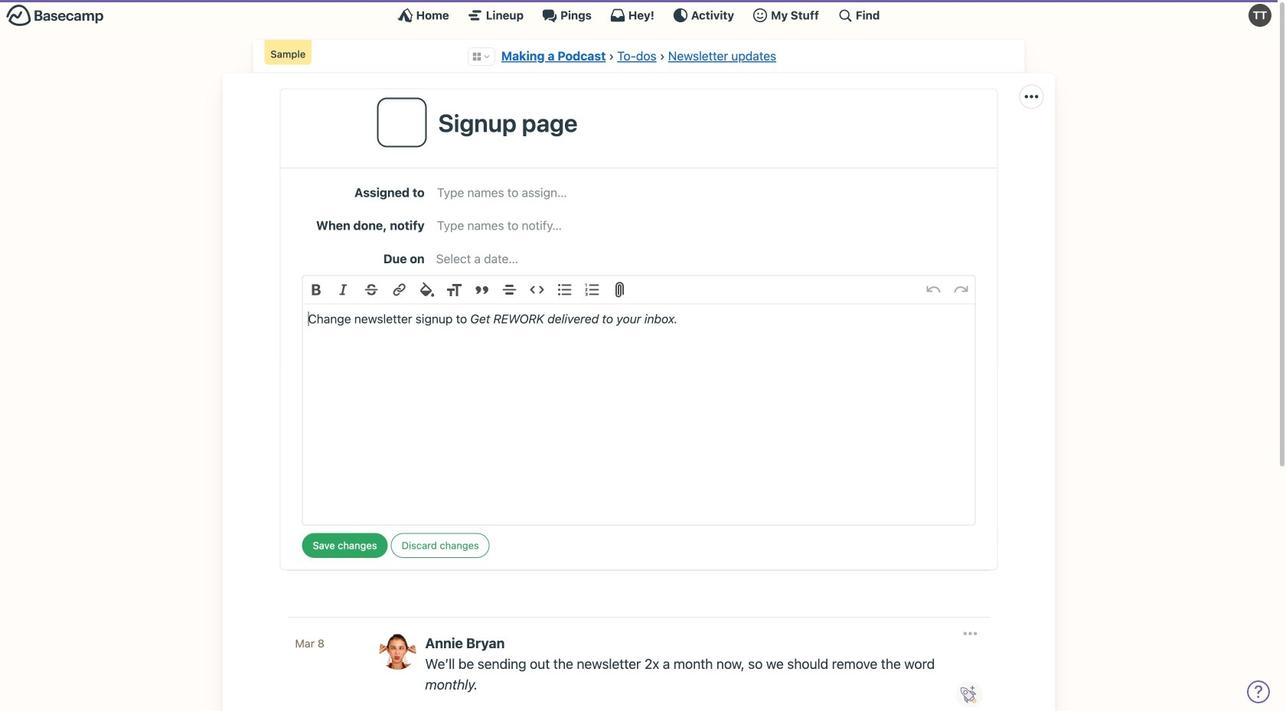 Task type: vqa. For each thing, say whether or not it's contained in the screenshot.
the "Mar 8" element
yes



Task type: describe. For each thing, give the bounding box(es) containing it.
Type names to notify… text field
[[436, 215, 976, 236]]

To-do description: Add extra details or attach a file text field
[[303, 304, 975, 525]]

breadcrumb element
[[253, 40, 1025, 73]]

Type names to assign… text field
[[436, 182, 976, 203]]

mar 8 element
[[295, 637, 325, 650]]



Task type: locate. For each thing, give the bounding box(es) containing it.
keyboard shortcut: ⌘ + / image
[[838, 8, 853, 23]]

switch accounts image
[[6, 4, 104, 28]]

terry turtle image
[[1249, 4, 1272, 27]]

main element
[[0, 0, 1278, 30]]

None text field
[[436, 250, 976, 268]]

To-do name text field
[[438, 108, 987, 137]]

None submit
[[302, 533, 388, 558]]

annie bryan image
[[379, 633, 416, 670]]



